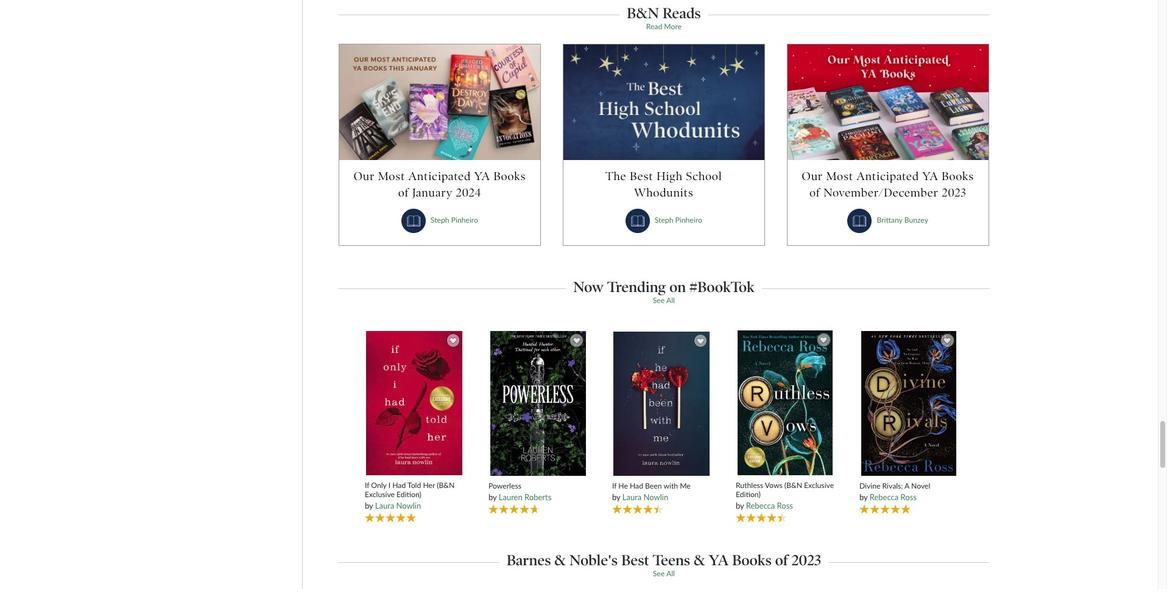 Task type: describe. For each thing, give the bounding box(es) containing it.
powerless by lauren roberts
[[488, 482, 551, 502]]

our most anticipated ya books of january 2024 link
[[351, 168, 528, 201]]

divine rivals: a novel by rebecca ross
[[859, 482, 930, 502]]

if he had been with me link
[[612, 482, 711, 491]]

ruthless vows (b&n exclusive edition) by rebecca ross
[[736, 481, 834, 511]]

all inside 'barnes & noble's best teens & ya books of 2023 see all'
[[666, 570, 675, 579]]

ruthless
[[736, 481, 763, 490]]

rebecca ross link for rebecca
[[746, 501, 793, 511]]

had inside the if he had been with me by laura nowlin
[[630, 482, 643, 491]]

laura nowlin link for nowlin
[[622, 493, 668, 502]]

november/december
[[823, 186, 938, 200]]

anticipated for january
[[408, 169, 471, 183]]

our most anticipated ya books of november/december 2023
[[802, 169, 974, 200]]

steph for anticipated
[[431, 216, 449, 225]]

ruthless vows (b&n exclusive edition) link
[[736, 481, 835, 500]]

best inside 'barnes & noble's best teens & ya books of 2023 see all'
[[621, 552, 649, 570]]

our most anticipated ya books of november/december 2023 link
[[800, 168, 976, 201]]

he
[[618, 482, 628, 491]]

our most anticipated ya books of january 2024
[[354, 169, 526, 200]]

2024
[[456, 186, 481, 200]]

roberts
[[524, 493, 551, 502]]

now
[[573, 278, 604, 296]]

i
[[388, 481, 391, 490]]

(b&n inside ruthless vows (b&n exclusive edition) by rebecca ross
[[784, 481, 802, 490]]

nowlin inside the if only i had told her (b&n exclusive edition) by laura nowlin
[[396, 501, 421, 511]]

told
[[407, 481, 421, 490]]

brittany
[[877, 216, 902, 225]]

see inside now trending on #booktok see all
[[653, 296, 665, 305]]

our for our most anticipated ya books of november/december 2023
[[802, 169, 823, 183]]

steph pinheiro link for anticipated
[[431, 216, 478, 225]]

a
[[905, 482, 909, 491]]

ross inside ruthless vows (b&n exclusive edition) by rebecca ross
[[777, 501, 793, 511]]

the best high school whodunits
[[605, 169, 722, 200]]

by inside powerless by lauren roberts
[[488, 493, 497, 502]]

vows
[[765, 481, 783, 490]]

powerless
[[488, 482, 521, 491]]

see all link for see
[[653, 296, 675, 305]]

ya for 2024
[[474, 169, 490, 183]]

2023 inside 'barnes & noble's best teens & ya books of 2023 see all'
[[792, 552, 821, 570]]

divine rivals: a novel link
[[859, 482, 958, 491]]

brittany bunzey link
[[877, 216, 928, 225]]

pinheiro for books
[[451, 216, 478, 225]]

me
[[680, 482, 691, 491]]

powerless image
[[489, 331, 586, 477]]

if for exclusive
[[365, 481, 369, 490]]

most for november/december
[[826, 169, 853, 183]]

#booktok
[[689, 278, 755, 296]]

of for january
[[398, 186, 409, 200]]

if only i had told her (b&n exclusive edition) image
[[366, 331, 463, 477]]

whodunits
[[634, 186, 693, 200]]

ruthless vows (b&n exclusive edition) image
[[737, 330, 833, 477]]

steph pinheiro for anticipated
[[431, 216, 478, 225]]

if for laura
[[612, 482, 617, 491]]

read
[[646, 22, 662, 31]]

exclusive inside the if only i had told her (b&n exclusive edition) by laura nowlin
[[365, 490, 395, 499]]

books for our most anticipated ya books of november/december 2023
[[942, 169, 974, 183]]

her
[[423, 481, 435, 490]]

the best high school whodunits image
[[563, 45, 764, 160]]

laura nowlin link for edition)
[[375, 501, 421, 511]]

by inside ruthless vows (b&n exclusive edition) by rebecca ross
[[736, 501, 744, 511]]

edition) inside ruthless vows (b&n exclusive edition) by rebecca ross
[[736, 490, 761, 499]]



Task type: vqa. For each thing, say whether or not it's contained in the screenshot.
The B&N Reads Read More
yes



Task type: locate. For each thing, give the bounding box(es) containing it.
2 horizontal spatial ya
[[922, 169, 938, 183]]

2023
[[942, 186, 966, 200], [792, 552, 821, 570]]

nowlin
[[644, 493, 668, 502], [396, 501, 421, 511]]

0 horizontal spatial ross
[[777, 501, 793, 511]]

steph for high
[[655, 216, 673, 225]]

0 horizontal spatial ya
[[474, 169, 490, 183]]

most inside our most anticipated ya books of november/december 2023
[[826, 169, 853, 183]]

rebecca ross link down rivals:
[[870, 493, 917, 502]]

steph pinheiro link
[[431, 216, 478, 225], [655, 216, 702, 225]]

ya inside our most anticipated ya books of november/december 2023
[[922, 169, 938, 183]]

anticipated up january
[[408, 169, 471, 183]]

b&n reads read more
[[627, 4, 701, 31]]

rebecca down rivals:
[[870, 493, 899, 502]]

rebecca inside 'divine rivals: a novel by rebecca ross'
[[870, 493, 899, 502]]

if he had been with me by laura nowlin
[[612, 482, 691, 502]]

2 anticipated from the left
[[857, 169, 919, 183]]

see down teens
[[653, 570, 665, 579]]

our for our most anticipated ya books of january 2024
[[354, 169, 375, 183]]

steph down "whodunits"
[[655, 216, 673, 225]]

edition)
[[397, 490, 421, 499], [736, 490, 761, 499]]

1 horizontal spatial if
[[612, 482, 617, 491]]

most inside 'our most anticipated ya books of january 2024'
[[378, 169, 405, 183]]

see all link down teens
[[653, 570, 675, 579]]

by down ruthless
[[736, 501, 744, 511]]

most for january
[[378, 169, 405, 183]]

0 vertical spatial see
[[653, 296, 665, 305]]

0 horizontal spatial steph
[[431, 216, 449, 225]]

had right i
[[392, 481, 406, 490]]

0 horizontal spatial steph pinheiro link
[[431, 216, 478, 225]]

ya up the bunzey
[[922, 169, 938, 183]]

by down he
[[612, 493, 620, 502]]

0 horizontal spatial if
[[365, 481, 369, 490]]

1 steph pinheiro from the left
[[431, 216, 478, 225]]

steph pinheiro down 2024
[[431, 216, 478, 225]]

steph
[[431, 216, 449, 225], [655, 216, 673, 225]]

1 vertical spatial see all link
[[653, 570, 675, 579]]

ya up 2024
[[474, 169, 490, 183]]

all inside now trending on #booktok see all
[[666, 296, 675, 305]]

1 horizontal spatial pinheiro
[[675, 216, 702, 225]]

on
[[669, 278, 686, 296]]

1 horizontal spatial &
[[694, 552, 705, 570]]

of inside 'our most anticipated ya books of january 2024'
[[398, 186, 409, 200]]

been
[[645, 482, 662, 491]]

2023 inside our most anticipated ya books of november/december 2023
[[942, 186, 966, 200]]

laura nowlin link down been
[[622, 493, 668, 502]]

had
[[392, 481, 406, 490], [630, 482, 643, 491]]

best
[[630, 169, 653, 183], [621, 552, 649, 570]]

1 horizontal spatial had
[[630, 482, 643, 491]]

see inside 'barnes & noble's best teens & ya books of 2023 see all'
[[653, 570, 665, 579]]

1 horizontal spatial steph
[[655, 216, 673, 225]]

if only i had told her (b&n exclusive edition) by laura nowlin
[[365, 481, 455, 511]]

see down trending
[[653, 296, 665, 305]]

edition) down ruthless
[[736, 490, 761, 499]]

1 vertical spatial 2023
[[792, 552, 821, 570]]

rebecca ross link
[[870, 493, 917, 502], [746, 501, 793, 511]]

1 horizontal spatial exclusive
[[804, 481, 834, 490]]

nowlin down been
[[644, 493, 668, 502]]

1 steph from the left
[[431, 216, 449, 225]]

1 horizontal spatial ross
[[901, 493, 917, 502]]

(b&n inside the if only i had told her (b&n exclusive edition) by laura nowlin
[[437, 481, 455, 490]]

steph pinheiro for high
[[655, 216, 702, 225]]

our most anticipated ya books of november/december 2023 image
[[787, 45, 988, 160]]

0 horizontal spatial laura
[[375, 501, 394, 511]]

1 horizontal spatial (b&n
[[784, 481, 802, 490]]

1 horizontal spatial of
[[775, 552, 788, 570]]

2 edition) from the left
[[736, 490, 761, 499]]

nowlin down "if only i had told her (b&n exclusive edition)" link
[[396, 501, 421, 511]]

our
[[354, 169, 375, 183], [802, 169, 823, 183]]

books for our most anticipated ya books of january 2024
[[493, 169, 526, 183]]

2 most from the left
[[826, 169, 853, 183]]

1 see all link from the top
[[653, 296, 675, 305]]

if only i had told her (b&n exclusive edition) link
[[365, 481, 464, 500]]

2 our from the left
[[802, 169, 823, 183]]

edition) inside the if only i had told her (b&n exclusive edition) by laura nowlin
[[397, 490, 421, 499]]

1 anticipated from the left
[[408, 169, 471, 183]]

1 horizontal spatial rebecca ross link
[[870, 493, 917, 502]]

our inside 'our most anticipated ya books of january 2024'
[[354, 169, 375, 183]]

steph pinheiro link down "whodunits"
[[655, 216, 702, 225]]

0 vertical spatial best
[[630, 169, 653, 183]]

by
[[488, 493, 497, 502], [612, 493, 620, 502], [859, 493, 868, 502], [365, 501, 373, 511], [736, 501, 744, 511]]

& right the barnes
[[554, 552, 566, 570]]

2 all from the top
[[666, 570, 675, 579]]

0 horizontal spatial had
[[392, 481, 406, 490]]

bunzey
[[904, 216, 928, 225]]

of inside 'barnes & noble's best teens & ya books of 2023 see all'
[[775, 552, 788, 570]]

1 horizontal spatial ya
[[709, 552, 729, 570]]

see
[[653, 296, 665, 305], [653, 570, 665, 579]]

0 horizontal spatial &
[[554, 552, 566, 570]]

1 horizontal spatial most
[[826, 169, 853, 183]]

the
[[605, 169, 627, 183]]

by inside the if he had been with me by laura nowlin
[[612, 493, 620, 502]]

ya inside 'our most anticipated ya books of january 2024'
[[474, 169, 490, 183]]

2 horizontal spatial books
[[942, 169, 974, 183]]

2 horizontal spatial of
[[809, 186, 820, 200]]

laura
[[622, 493, 642, 502], [375, 501, 394, 511]]

all
[[666, 296, 675, 305], [666, 570, 675, 579]]

if inside the if only i had told her (b&n exclusive edition) by laura nowlin
[[365, 481, 369, 490]]

edition) down "told"
[[397, 490, 421, 499]]

1 edition) from the left
[[397, 490, 421, 499]]

all down teens
[[666, 570, 675, 579]]

if left only
[[365, 481, 369, 490]]

0 vertical spatial 2023
[[942, 186, 966, 200]]

brittany bunzey
[[877, 216, 928, 225]]

0 horizontal spatial (b&n
[[437, 481, 455, 490]]

books
[[493, 169, 526, 183], [942, 169, 974, 183], [732, 552, 772, 570]]

0 horizontal spatial most
[[378, 169, 405, 183]]

rivals:
[[882, 482, 903, 491]]

1 horizontal spatial rebecca
[[870, 493, 899, 502]]

best right the
[[630, 169, 653, 183]]

anticipated up november/december
[[857, 169, 919, 183]]

1 steph pinheiro link from the left
[[431, 216, 478, 225]]

if
[[365, 481, 369, 490], [612, 482, 617, 491]]

& right teens
[[694, 552, 705, 570]]

of inside our most anticipated ya books of november/december 2023
[[809, 186, 820, 200]]

laura down he
[[622, 493, 642, 502]]

if left he
[[612, 482, 617, 491]]

rebecca down ruthless
[[746, 501, 775, 511]]

best inside the best high school whodunits
[[630, 169, 653, 183]]

0 horizontal spatial laura nowlin link
[[375, 501, 421, 511]]

novel
[[911, 482, 930, 491]]

pinheiro down 2024
[[451, 216, 478, 225]]

nowlin inside the if he had been with me by laura nowlin
[[644, 493, 668, 502]]

1 horizontal spatial laura nowlin link
[[622, 493, 668, 502]]

ya
[[474, 169, 490, 183], [922, 169, 938, 183], [709, 552, 729, 570]]

ross
[[901, 493, 917, 502], [777, 501, 793, 511]]

0 horizontal spatial exclusive
[[365, 490, 395, 499]]

by inside 'divine rivals: a novel by rebecca ross'
[[859, 493, 868, 502]]

steph pinheiro down "whodunits"
[[655, 216, 702, 225]]

the best high school whodunits link
[[576, 168, 752, 201]]

barnes & noble's best teens & ya books of 2023 see all
[[507, 552, 821, 579]]

if inside the if he had been with me by laura nowlin
[[612, 482, 617, 491]]

laura inside the if only i had told her (b&n exclusive edition) by laura nowlin
[[375, 501, 394, 511]]

all down on
[[666, 296, 675, 305]]

school
[[686, 169, 722, 183]]

see all link
[[653, 296, 675, 305], [653, 570, 675, 579]]

lauren roberts link
[[499, 493, 551, 502]]

0 horizontal spatial of
[[398, 186, 409, 200]]

0 horizontal spatial steph pinheiro
[[431, 216, 478, 225]]

powerless link
[[488, 482, 588, 491]]

0 horizontal spatial rebecca ross link
[[746, 501, 793, 511]]

ross inside 'divine rivals: a novel by rebecca ross'
[[901, 493, 917, 502]]

(b&n
[[437, 481, 455, 490], [784, 481, 802, 490]]

barnes
[[507, 552, 551, 570]]

had inside the if only i had told her (b&n exclusive edition) by laura nowlin
[[392, 481, 406, 490]]

0 horizontal spatial rebecca
[[746, 501, 775, 511]]

laura nowlin link down i
[[375, 501, 421, 511]]

pinheiro down "whodunits"
[[675, 216, 702, 225]]

1 horizontal spatial steph pinheiro
[[655, 216, 702, 225]]

1 horizontal spatial anticipated
[[857, 169, 919, 183]]

1 horizontal spatial 2023
[[942, 186, 966, 200]]

b&n
[[627, 4, 659, 22]]

0 horizontal spatial anticipated
[[408, 169, 471, 183]]

exclusive
[[804, 481, 834, 490], [365, 490, 395, 499]]

1 horizontal spatial steph pinheiro link
[[655, 216, 702, 225]]

only
[[371, 481, 387, 490]]

0 vertical spatial see all link
[[653, 296, 675, 305]]

best left teens
[[621, 552, 649, 570]]

1 see from the top
[[653, 296, 665, 305]]

read more link
[[646, 22, 682, 31]]

1 our from the left
[[354, 169, 375, 183]]

1 horizontal spatial laura
[[622, 493, 642, 502]]

2 see all link from the top
[[653, 570, 675, 579]]

1 pinheiro from the left
[[451, 216, 478, 225]]

anticipated for november/december
[[857, 169, 919, 183]]

(b&n right vows
[[784, 481, 802, 490]]

more
[[664, 22, 682, 31]]

1 vertical spatial see
[[653, 570, 665, 579]]

teens
[[653, 552, 690, 570]]

january
[[412, 186, 453, 200]]

reads
[[663, 4, 701, 22]]

rebecca ross link down vows
[[746, 501, 793, 511]]

divine rivals: a novel image
[[861, 331, 957, 477]]

1 (b&n from the left
[[437, 481, 455, 490]]

exclusive inside ruthless vows (b&n exclusive edition) by rebecca ross
[[804, 481, 834, 490]]

noble's
[[569, 552, 618, 570]]

exclusive right vows
[[804, 481, 834, 490]]

if he had been with me image
[[613, 331, 710, 477]]

our most anticipated ya books of january 2024 image
[[339, 45, 540, 160]]

1 horizontal spatial our
[[802, 169, 823, 183]]

steph pinheiro
[[431, 216, 478, 225], [655, 216, 702, 225]]

laura nowlin link
[[622, 493, 668, 502], [375, 501, 421, 511]]

steph down january
[[431, 216, 449, 225]]

by down powerless
[[488, 493, 497, 502]]

1 & from the left
[[554, 552, 566, 570]]

rebecca ross link for ross
[[870, 493, 917, 502]]

steph pinheiro link for high
[[655, 216, 702, 225]]

0 horizontal spatial pinheiro
[[451, 216, 478, 225]]

lauren
[[499, 493, 522, 502]]

books inside 'our most anticipated ya books of january 2024'
[[493, 169, 526, 183]]

ya inside 'barnes & noble's best teens & ya books of 2023 see all'
[[709, 552, 729, 570]]

0 horizontal spatial edition)
[[397, 490, 421, 499]]

ross down divine rivals: a novel link
[[901, 493, 917, 502]]

1 horizontal spatial nowlin
[[644, 493, 668, 502]]

high
[[657, 169, 683, 183]]

1 all from the top
[[666, 296, 675, 305]]

of
[[398, 186, 409, 200], [809, 186, 820, 200], [775, 552, 788, 570]]

trending
[[607, 278, 666, 296]]

2 pinheiro from the left
[[675, 216, 702, 225]]

steph pinheiro link down 2024
[[431, 216, 478, 225]]

of for november/december
[[809, 186, 820, 200]]

2 see from the top
[[653, 570, 665, 579]]

see all link for teens
[[653, 570, 675, 579]]

1 most from the left
[[378, 169, 405, 183]]

anticipated inside 'our most anticipated ya books of january 2024'
[[408, 169, 471, 183]]

0 vertical spatial all
[[666, 296, 675, 305]]

now trending on #booktok see all
[[573, 278, 755, 305]]

1 horizontal spatial edition)
[[736, 490, 761, 499]]

anticipated inside our most anticipated ya books of november/december 2023
[[857, 169, 919, 183]]

books inside 'barnes & noble's best teens & ya books of 2023 see all'
[[732, 552, 772, 570]]

exclusive down only
[[365, 490, 395, 499]]

2 steph from the left
[[655, 216, 673, 225]]

by down divine
[[859, 493, 868, 502]]

0 horizontal spatial nowlin
[[396, 501, 421, 511]]

0 horizontal spatial our
[[354, 169, 375, 183]]

&
[[554, 552, 566, 570], [694, 552, 705, 570]]

ya for 2023
[[922, 169, 938, 183]]

our inside our most anticipated ya books of november/december 2023
[[802, 169, 823, 183]]

by down only
[[365, 501, 373, 511]]

had right he
[[630, 482, 643, 491]]

2 steph pinheiro link from the left
[[655, 216, 702, 225]]

2 & from the left
[[694, 552, 705, 570]]

ya right teens
[[709, 552, 729, 570]]

0 horizontal spatial 2023
[[792, 552, 821, 570]]

books inside our most anticipated ya books of november/december 2023
[[942, 169, 974, 183]]

1 vertical spatial best
[[621, 552, 649, 570]]

pinheiro for whodunits
[[675, 216, 702, 225]]

2 (b&n from the left
[[784, 481, 802, 490]]

anticipated
[[408, 169, 471, 183], [857, 169, 919, 183]]

laura inside the if he had been with me by laura nowlin
[[622, 493, 642, 502]]

1 horizontal spatial books
[[732, 552, 772, 570]]

1 vertical spatial all
[[666, 570, 675, 579]]

pinheiro
[[451, 216, 478, 225], [675, 216, 702, 225]]

divine
[[859, 482, 880, 491]]

laura down i
[[375, 501, 394, 511]]

rebecca
[[870, 493, 899, 502], [746, 501, 775, 511]]

0 horizontal spatial books
[[493, 169, 526, 183]]

2 steph pinheiro from the left
[[655, 216, 702, 225]]

ross down ruthless vows (b&n exclusive edition) "link"
[[777, 501, 793, 511]]

with
[[664, 482, 678, 491]]

most
[[378, 169, 405, 183], [826, 169, 853, 183]]

(b&n right her at left
[[437, 481, 455, 490]]

rebecca inside ruthless vows (b&n exclusive edition) by rebecca ross
[[746, 501, 775, 511]]

see all link down on
[[653, 296, 675, 305]]

by inside the if only i had told her (b&n exclusive edition) by laura nowlin
[[365, 501, 373, 511]]



